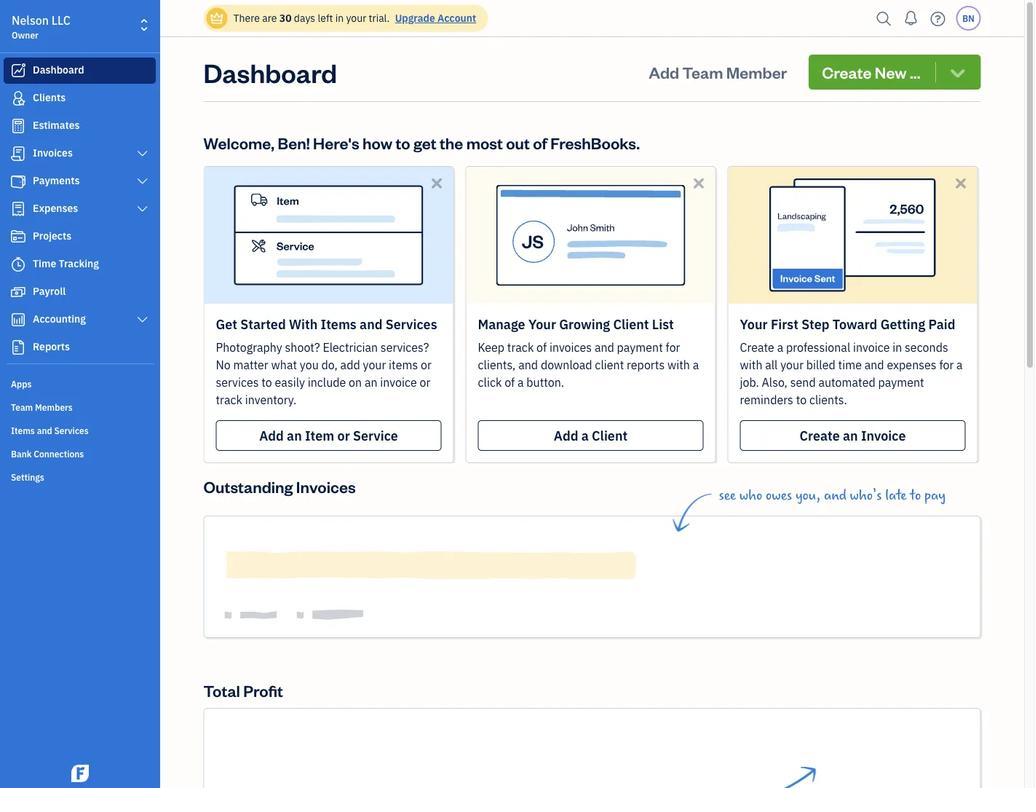Task type: describe. For each thing, give the bounding box(es) containing it.
you
[[300, 357, 319, 373]]

client
[[595, 357, 624, 373]]

create inside your first step toward getting paid create a professional invoice in seconds with all your billed time and expenses for a job. also, send automated payment reminders to clients.
[[740, 340, 775, 355]]

bn button
[[957, 6, 982, 31]]

clients
[[33, 91, 66, 104]]

your inside the get started with items and services photography shoot? electrician services? no matter what you do, add your items or services to easily include on an invoice or track inventory.
[[363, 357, 386, 373]]

create new … button
[[809, 55, 982, 90]]

search image
[[873, 8, 896, 30]]

1 horizontal spatial invoices
[[296, 476, 356, 497]]

…
[[911, 62, 921, 82]]

payment inside the manage your growing client list keep track of invoices and payment for clients, and download client reports with a click of a button.
[[617, 340, 663, 355]]

get
[[414, 132, 437, 153]]

welcome, ben! here's how to get the most out of freshbooks.
[[204, 132, 640, 153]]

dashboard image
[[9, 63, 27, 78]]

tracking
[[59, 257, 99, 270]]

items and services link
[[4, 419, 156, 441]]

the
[[440, 132, 464, 153]]

upgrade
[[395, 11, 435, 25]]

get
[[216, 315, 238, 333]]

projects link
[[4, 224, 156, 250]]

add for add a client
[[554, 427, 579, 444]]

create an invoice
[[800, 427, 907, 444]]

add team member
[[649, 62, 788, 82]]

chevron large down image for invoices
[[136, 148, 149, 160]]

seconds
[[906, 340, 949, 355]]

your inside the manage your growing client list keep track of invoices and payment for clients, and download client reports with a click of a button.
[[529, 315, 557, 333]]

add for add an item or service
[[259, 427, 284, 444]]

create for create new …
[[823, 62, 872, 82]]

with
[[289, 315, 318, 333]]

billed
[[807, 357, 836, 373]]

for inside your first step toward getting paid create a professional invoice in seconds with all your billed time and expenses for a job. also, send automated payment reminders to clients.
[[940, 357, 955, 373]]

toward
[[833, 315, 878, 333]]

0 vertical spatial of
[[533, 132, 548, 153]]

manage your growing client list keep track of invoices and payment for clients, and download client reports with a click of a button.
[[478, 315, 700, 390]]

clients link
[[4, 85, 156, 111]]

with inside your first step toward getting paid create a professional invoice in seconds with all your billed time and expenses for a job. also, send automated payment reminders to clients.
[[740, 357, 763, 373]]

an inside the get started with items and services photography shoot? electrician services? no matter what you do, add your items or services to easily include on an invoice or track inventory.
[[365, 375, 378, 390]]

first
[[771, 315, 799, 333]]

clients.
[[810, 392, 848, 408]]

services
[[216, 375, 259, 390]]

estimates link
[[4, 113, 156, 139]]

invoice image
[[9, 146, 27, 161]]

easily
[[275, 375, 305, 390]]

and up button.
[[519, 357, 538, 373]]

electrician
[[323, 340, 378, 355]]

members
[[35, 401, 73, 413]]

reminders
[[740, 392, 794, 408]]

1 horizontal spatial dashboard
[[204, 55, 337, 89]]

chevron large down image for payments
[[136, 176, 149, 187]]

time tracking
[[33, 257, 99, 270]]

shoot?
[[285, 340, 320, 355]]

you,
[[796, 487, 821, 503]]

add an item or service
[[259, 427, 398, 444]]

left
[[318, 11, 333, 25]]

invoice inside the get started with items and services photography shoot? electrician services? no matter what you do, add your items or services to easily include on an invoice or track inventory.
[[380, 375, 417, 390]]

add team member button
[[636, 55, 801, 90]]

late
[[886, 487, 907, 503]]

team members
[[11, 401, 73, 413]]

inventory.
[[245, 392, 297, 408]]

expenses link
[[4, 196, 156, 222]]

crown image
[[209, 11, 225, 26]]

track inside the get started with items and services photography shoot? electrician services? no matter what you do, add your items or services to easily include on an invoice or track inventory.
[[216, 392, 243, 408]]

list
[[653, 315, 674, 333]]

see
[[719, 487, 737, 503]]

settings
[[11, 471, 44, 483]]

add an item or service link
[[216, 420, 442, 451]]

reports link
[[4, 334, 156, 361]]

download
[[541, 357, 593, 373]]

service
[[353, 427, 398, 444]]

click
[[478, 375, 502, 390]]

to left pay
[[911, 487, 922, 503]]

what
[[271, 357, 297, 373]]

2 vertical spatial of
[[505, 375, 515, 390]]

keep
[[478, 340, 505, 355]]

to inside the get started with items and services photography shoot? electrician services? no matter what you do, add your items or services to easily include on an invoice or track inventory.
[[262, 375, 272, 390]]

with inside the manage your growing client list keep track of invoices and payment for clients, and download client reports with a click of a button.
[[668, 357, 691, 373]]

items and services
[[11, 425, 89, 436]]

an for your first step toward getting paid
[[844, 427, 859, 444]]

dismiss image for your first step toward getting paid
[[953, 175, 970, 192]]

team inside 'link'
[[11, 401, 33, 413]]

reports
[[627, 357, 665, 373]]

who's
[[851, 487, 883, 503]]

step
[[802, 315, 830, 333]]

matter
[[234, 357, 269, 373]]

for inside the manage your growing client list keep track of invoices and payment for clients, and download client reports with a click of a button.
[[666, 340, 681, 355]]

connections
[[34, 448, 84, 460]]

see who owes you, and who's late to pay
[[719, 487, 946, 503]]

trial.
[[369, 11, 390, 25]]

send
[[791, 375, 816, 390]]

accounting
[[33, 312, 86, 326]]

total profit
[[204, 680, 283, 701]]

services inside the get started with items and services photography shoot? electrician services? no matter what you do, add your items or services to easily include on an invoice or track inventory.
[[386, 315, 438, 333]]

invoices inside main element
[[33, 146, 73, 160]]

do,
[[322, 357, 338, 373]]

main element
[[0, 0, 197, 788]]

photography
[[216, 340, 282, 355]]

clients,
[[478, 357, 516, 373]]



Task type: vqa. For each thing, say whether or not it's contained in the screenshot.
the Add an Item or Service
yes



Task type: locate. For each thing, give the bounding box(es) containing it.
0 vertical spatial or
[[421, 357, 432, 373]]

payment image
[[9, 174, 27, 189]]

a inside add a client link
[[582, 427, 589, 444]]

invoice down items
[[380, 375, 417, 390]]

dismiss image
[[429, 175, 445, 192]]

apps
[[11, 378, 32, 390]]

0 vertical spatial chevron large down image
[[136, 148, 149, 160]]

with right reports
[[668, 357, 691, 373]]

team inside "button"
[[683, 62, 724, 82]]

outstanding
[[204, 476, 293, 497]]

2 vertical spatial create
[[800, 427, 840, 444]]

invoice
[[854, 340, 891, 355], [380, 375, 417, 390]]

1 vertical spatial services
[[54, 425, 89, 436]]

add
[[649, 62, 680, 82], [259, 427, 284, 444], [554, 427, 579, 444]]

for
[[666, 340, 681, 355], [940, 357, 955, 373]]

0 vertical spatial create
[[823, 62, 872, 82]]

upgrade account link
[[392, 11, 477, 25]]

0 vertical spatial payment
[[617, 340, 663, 355]]

1 vertical spatial chevron large down image
[[136, 314, 149, 326]]

time
[[839, 357, 862, 373]]

1 vertical spatial for
[[940, 357, 955, 373]]

of right click
[[505, 375, 515, 390]]

1 vertical spatial team
[[11, 401, 33, 413]]

your up the invoices
[[529, 315, 557, 333]]

total
[[204, 680, 240, 701]]

2 vertical spatial or
[[338, 427, 350, 444]]

getting
[[881, 315, 926, 333]]

0 vertical spatial for
[[666, 340, 681, 355]]

client image
[[9, 91, 27, 106]]

1 vertical spatial in
[[893, 340, 903, 355]]

payment inside your first step toward getting paid create a professional invoice in seconds with all your billed time and expenses for a job. also, send automated payment reminders to clients.
[[879, 375, 925, 390]]

1 chevron large down image from the top
[[136, 203, 149, 215]]

1 vertical spatial track
[[216, 392, 243, 408]]

0 horizontal spatial team
[[11, 401, 33, 413]]

new
[[875, 62, 907, 82]]

time tracking link
[[4, 251, 156, 278]]

0 horizontal spatial services
[[54, 425, 89, 436]]

0 horizontal spatial invoices
[[33, 146, 73, 160]]

0 horizontal spatial payment
[[617, 340, 663, 355]]

chevron large down image down payroll link
[[136, 314, 149, 326]]

in right "left"
[[336, 11, 344, 25]]

chevron large down image up the expenses link at the top left of the page
[[136, 176, 149, 187]]

create left new in the top of the page
[[823, 62, 872, 82]]

of left the invoices
[[537, 340, 547, 355]]

chart image
[[9, 313, 27, 327]]

invoices link
[[4, 141, 156, 167]]

items up electrician
[[321, 315, 357, 333]]

1 your from the left
[[529, 315, 557, 333]]

and right you,
[[825, 487, 847, 503]]

0 horizontal spatial items
[[11, 425, 35, 436]]

profit
[[243, 680, 283, 701]]

account
[[438, 11, 477, 25]]

estimates
[[33, 118, 80, 132]]

0 vertical spatial chevron large down image
[[136, 203, 149, 215]]

also,
[[762, 375, 788, 390]]

to down send
[[797, 392, 807, 408]]

or right items
[[421, 357, 432, 373]]

dashboard inside main element
[[33, 63, 84, 76]]

chevrondown image
[[948, 62, 968, 82]]

are
[[262, 11, 277, 25]]

create an invoice link
[[740, 420, 966, 451]]

items up the bank
[[11, 425, 35, 436]]

an inside "link"
[[844, 427, 859, 444]]

1 vertical spatial client
[[592, 427, 628, 444]]

go to help image
[[927, 8, 950, 30]]

0 vertical spatial invoices
[[33, 146, 73, 160]]

chevron large down image down payments link
[[136, 203, 149, 215]]

invoices
[[550, 340, 592, 355]]

create up "all"
[[740, 340, 775, 355]]

1 vertical spatial items
[[11, 425, 35, 436]]

0 vertical spatial track
[[508, 340, 534, 355]]

0 vertical spatial services
[[386, 315, 438, 333]]

1 vertical spatial create
[[740, 340, 775, 355]]

0 horizontal spatial track
[[216, 392, 243, 408]]

1 with from the left
[[668, 357, 691, 373]]

to inside your first step toward getting paid create a professional invoice in seconds with all your billed time and expenses for a job. also, send automated payment reminders to clients.
[[797, 392, 807, 408]]

manage
[[478, 315, 526, 333]]

dashboard up clients
[[33, 63, 84, 76]]

chevron large down image
[[136, 148, 149, 160], [136, 176, 149, 187]]

invoices down add an item or service link
[[296, 476, 356, 497]]

payments
[[33, 174, 80, 187]]

create inside "link"
[[800, 427, 840, 444]]

in
[[336, 11, 344, 25], [893, 340, 903, 355]]

expense image
[[9, 202, 27, 216]]

payment
[[617, 340, 663, 355], [879, 375, 925, 390]]

create down clients.
[[800, 427, 840, 444]]

an right the on
[[365, 375, 378, 390]]

services up services?
[[386, 315, 438, 333]]

payments link
[[4, 168, 156, 194]]

30
[[280, 11, 292, 25]]

with up "job."
[[740, 357, 763, 373]]

project image
[[9, 229, 27, 244]]

on
[[349, 375, 362, 390]]

bank
[[11, 448, 32, 460]]

1 horizontal spatial your
[[740, 315, 768, 333]]

to up inventory.
[[262, 375, 272, 390]]

1 horizontal spatial team
[[683, 62, 724, 82]]

0 horizontal spatial your
[[529, 315, 557, 333]]

services up bank connections link
[[54, 425, 89, 436]]

items
[[389, 357, 418, 373]]

and up electrician
[[360, 315, 383, 333]]

add
[[341, 357, 360, 373]]

create new …
[[823, 62, 921, 82]]

your inside your first step toward getting paid create a professional invoice in seconds with all your billed time and expenses for a job. also, send automated payment reminders to clients.
[[740, 315, 768, 333]]

team down apps
[[11, 401, 33, 413]]

chevron large down image inside the expenses link
[[136, 203, 149, 215]]

1 horizontal spatial track
[[508, 340, 534, 355]]

track right keep
[[508, 340, 534, 355]]

bank connections
[[11, 448, 84, 460]]

chevron large down image up payments link
[[136, 148, 149, 160]]

client
[[614, 315, 649, 333], [592, 427, 628, 444]]

your
[[529, 315, 557, 333], [740, 315, 768, 333]]

0 horizontal spatial in
[[336, 11, 344, 25]]

payment down expenses
[[879, 375, 925, 390]]

0 vertical spatial items
[[321, 315, 357, 333]]

0 horizontal spatial with
[[668, 357, 691, 373]]

your left trial.
[[346, 11, 367, 25]]

payment up reports
[[617, 340, 663, 355]]

here's
[[313, 132, 360, 153]]

and inside your first step toward getting paid create a professional invoice in seconds with all your billed time and expenses for a job. also, send automated payment reminders to clients.
[[865, 357, 885, 373]]

1 horizontal spatial for
[[940, 357, 955, 373]]

track down services
[[216, 392, 243, 408]]

dashboard
[[204, 55, 337, 89], [33, 63, 84, 76]]

get started with items and services photography shoot? electrician services? no matter what you do, add your items or services to easily include on an invoice or track inventory.
[[216, 315, 438, 408]]

create for create an invoice
[[800, 427, 840, 444]]

1 horizontal spatial with
[[740, 357, 763, 373]]

paid
[[929, 315, 956, 333]]

0 horizontal spatial for
[[666, 340, 681, 355]]

dashboard down "are"
[[204, 55, 337, 89]]

dismiss image
[[691, 175, 708, 192], [953, 175, 970, 192]]

1 horizontal spatial add
[[554, 427, 579, 444]]

for down the list
[[666, 340, 681, 355]]

owner
[[12, 29, 38, 41]]

invoices up payments
[[33, 146, 73, 160]]

0 horizontal spatial dismiss image
[[691, 175, 708, 192]]

1 horizontal spatial in
[[893, 340, 903, 355]]

bn
[[963, 12, 975, 24]]

team
[[683, 62, 724, 82], [11, 401, 33, 413]]

for down "seconds"
[[940, 357, 955, 373]]

items inside main element
[[11, 425, 35, 436]]

your right add on the top
[[363, 357, 386, 373]]

track
[[508, 340, 534, 355], [216, 392, 243, 408]]

in inside your first step toward getting paid create a professional invoice in seconds with all your billed time and expenses for a job. also, send automated payment reminders to clients.
[[893, 340, 903, 355]]

team left the member on the right
[[683, 62, 724, 82]]

growing
[[560, 315, 611, 333]]

outstanding invoices
[[204, 476, 356, 497]]

2 with from the left
[[740, 357, 763, 373]]

1 dismiss image from the left
[[691, 175, 708, 192]]

estimate image
[[9, 119, 27, 133]]

client inside the manage your growing client list keep track of invoices and payment for clients, and download client reports with a click of a button.
[[614, 315, 649, 333]]

of right out
[[533, 132, 548, 153]]

chevron large down image
[[136, 203, 149, 215], [136, 314, 149, 326]]

services?
[[381, 340, 429, 355]]

your first step toward getting paid create a professional invoice in seconds with all your billed time and expenses for a job. also, send automated payment reminders to clients.
[[740, 315, 964, 408]]

services inside main element
[[54, 425, 89, 436]]

services
[[386, 315, 438, 333], [54, 425, 89, 436]]

money image
[[9, 285, 27, 299]]

apps link
[[4, 372, 156, 394]]

1 horizontal spatial items
[[321, 315, 357, 333]]

button.
[[527, 375, 565, 390]]

chevron large down image inside invoices link
[[136, 148, 149, 160]]

time
[[33, 257, 56, 270]]

1 horizontal spatial an
[[365, 375, 378, 390]]

add inside "button"
[[649, 62, 680, 82]]

0 horizontal spatial dashboard
[[33, 63, 84, 76]]

invoice inside your first step toward getting paid create a professional invoice in seconds with all your billed time and expenses for a job. also, send automated payment reminders to clients.
[[854, 340, 891, 355]]

include
[[308, 375, 346, 390]]

1 vertical spatial of
[[537, 340, 547, 355]]

1 vertical spatial chevron large down image
[[136, 176, 149, 187]]

client down the client
[[592, 427, 628, 444]]

dismiss image for manage your growing client list
[[691, 175, 708, 192]]

automated
[[819, 375, 876, 390]]

job.
[[740, 375, 760, 390]]

0 horizontal spatial add
[[259, 427, 284, 444]]

0 vertical spatial team
[[683, 62, 724, 82]]

your right "all"
[[781, 357, 804, 373]]

track inside the manage your growing client list keep track of invoices and payment for clients, and download client reports with a click of a button.
[[508, 340, 534, 355]]

nelson llc owner
[[12, 13, 71, 41]]

0 horizontal spatial an
[[287, 427, 302, 444]]

invoice
[[862, 427, 907, 444]]

freshbooks image
[[68, 765, 92, 782]]

team members link
[[4, 396, 156, 417]]

or down services?
[[420, 375, 431, 390]]

chevron large down image inside payments link
[[136, 176, 149, 187]]

and inside main element
[[37, 425, 52, 436]]

an left item
[[287, 427, 302, 444]]

2 chevron large down image from the top
[[136, 314, 149, 326]]

1 horizontal spatial invoice
[[854, 340, 891, 355]]

reports
[[33, 340, 70, 353]]

notifications image
[[900, 4, 923, 33]]

client left the list
[[614, 315, 649, 333]]

2 horizontal spatial add
[[649, 62, 680, 82]]

1 horizontal spatial services
[[386, 315, 438, 333]]

item
[[305, 427, 335, 444]]

or right item
[[338, 427, 350, 444]]

items inside the get started with items and services photography shoot? electrician services? no matter what you do, add your items or services to easily include on an invoice or track inventory.
[[321, 315, 357, 333]]

1 vertical spatial payment
[[879, 375, 925, 390]]

1 vertical spatial invoices
[[296, 476, 356, 497]]

chevron large down image for expenses
[[136, 203, 149, 215]]

and inside the get started with items and services photography shoot? electrician services? no matter what you do, add your items or services to easily include on an invoice or track inventory.
[[360, 315, 383, 333]]

an for get started with items and services
[[287, 427, 302, 444]]

report image
[[9, 340, 27, 355]]

1 vertical spatial invoice
[[380, 375, 417, 390]]

in up expenses
[[893, 340, 903, 355]]

2 chevron large down image from the top
[[136, 176, 149, 187]]

invoice up time
[[854, 340, 891, 355]]

2 horizontal spatial an
[[844, 427, 859, 444]]

2 your from the left
[[740, 315, 768, 333]]

add a client
[[554, 427, 628, 444]]

how
[[363, 132, 393, 153]]

llc
[[52, 13, 71, 28]]

0 horizontal spatial invoice
[[380, 375, 417, 390]]

1 horizontal spatial payment
[[879, 375, 925, 390]]

timer image
[[9, 257, 27, 272]]

0 vertical spatial in
[[336, 11, 344, 25]]

started
[[241, 315, 286, 333]]

and right time
[[865, 357, 885, 373]]

and down team members
[[37, 425, 52, 436]]

payroll
[[33, 284, 66, 298]]

chevron large down image for accounting
[[136, 314, 149, 326]]

accounting link
[[4, 307, 156, 333]]

2 dismiss image from the left
[[953, 175, 970, 192]]

freshbooks.
[[551, 132, 640, 153]]

your left first
[[740, 315, 768, 333]]

days
[[294, 11, 316, 25]]

0 vertical spatial client
[[614, 315, 649, 333]]

and up the client
[[595, 340, 615, 355]]

to left get
[[396, 132, 411, 153]]

bank connections link
[[4, 442, 156, 464]]

0 vertical spatial invoice
[[854, 340, 891, 355]]

nelson
[[12, 13, 49, 28]]

1 chevron large down image from the top
[[136, 148, 149, 160]]

1 vertical spatial or
[[420, 375, 431, 390]]

there are 30 days left in your trial. upgrade account
[[233, 11, 477, 25]]

your inside your first step toward getting paid create a professional invoice in seconds with all your billed time and expenses for a job. also, send automated payment reminders to clients.
[[781, 357, 804, 373]]

payroll link
[[4, 279, 156, 305]]

create inside dropdown button
[[823, 62, 872, 82]]

an left invoice at right
[[844, 427, 859, 444]]

add a client link
[[478, 420, 704, 451]]

a
[[778, 340, 784, 355], [693, 357, 700, 373], [957, 357, 964, 373], [518, 375, 524, 390], [582, 427, 589, 444]]

out
[[506, 132, 530, 153]]

settings link
[[4, 465, 156, 487]]

add for add team member
[[649, 62, 680, 82]]

1 horizontal spatial dismiss image
[[953, 175, 970, 192]]

expenses
[[888, 357, 937, 373]]

member
[[727, 62, 788, 82]]



